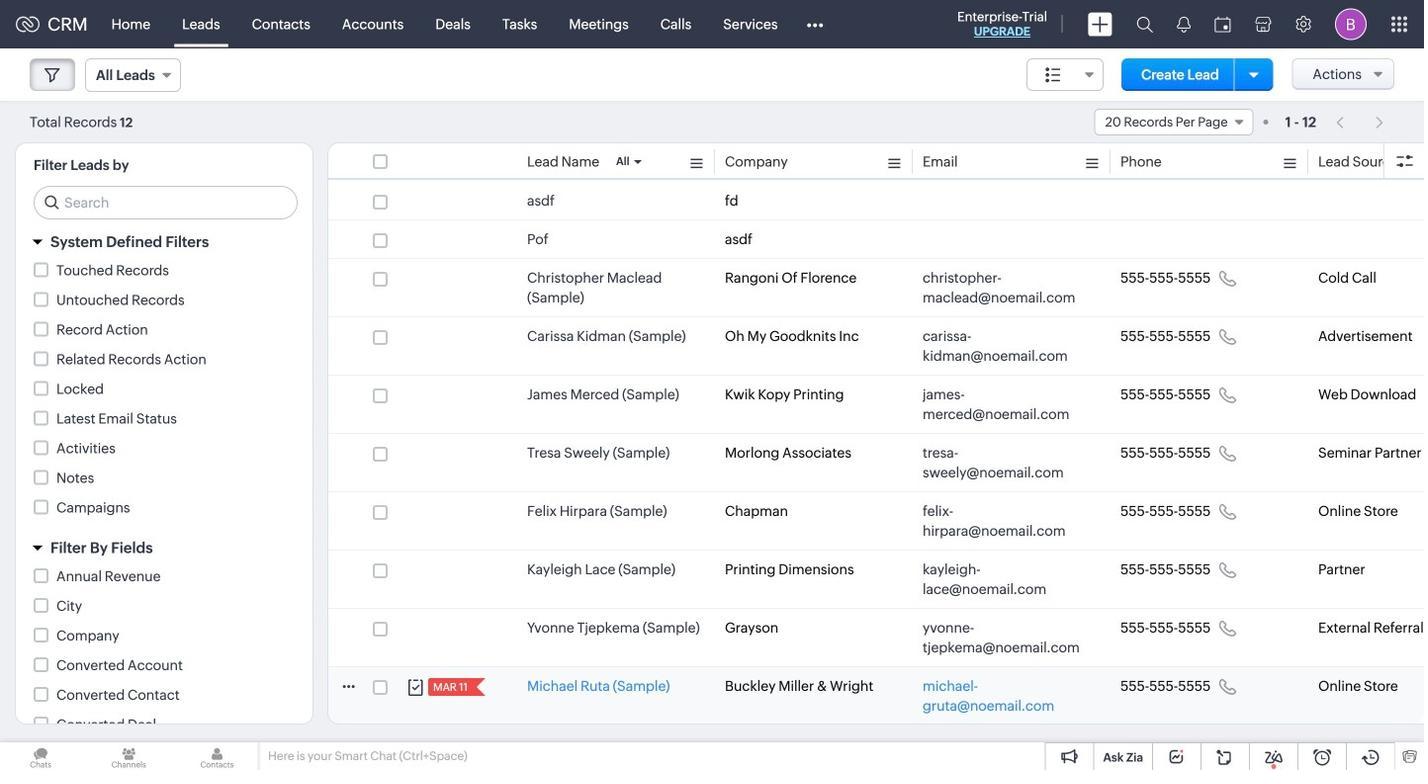 Task type: describe. For each thing, give the bounding box(es) containing it.
channels image
[[88, 743, 170, 771]]

signals element
[[1166, 0, 1203, 48]]

none field the 'size'
[[1027, 58, 1104, 91]]

profile image
[[1336, 8, 1367, 40]]

create menu image
[[1088, 12, 1113, 36]]

size image
[[1046, 66, 1062, 84]]

profile element
[[1324, 0, 1379, 48]]

calendar image
[[1215, 16, 1232, 32]]

chats image
[[0, 743, 81, 771]]



Task type: locate. For each thing, give the bounding box(es) containing it.
None field
[[85, 58, 181, 92], [1027, 58, 1104, 91], [1095, 109, 1254, 136], [85, 58, 181, 92], [1095, 109, 1254, 136]]

row group
[[328, 182, 1425, 771]]

Other Modules field
[[794, 8, 837, 40]]

search element
[[1125, 0, 1166, 48]]

Search text field
[[35, 187, 297, 219]]

search image
[[1137, 16, 1154, 33]]

logo image
[[16, 16, 40, 32]]

signals image
[[1177, 16, 1191, 33]]

create menu element
[[1077, 0, 1125, 48]]

navigation
[[1327, 108, 1395, 137]]

contacts image
[[177, 743, 258, 771]]



Task type: vqa. For each thing, say whether or not it's contained in the screenshot.
CUSTOMIZE in the bottom right of the page
no



